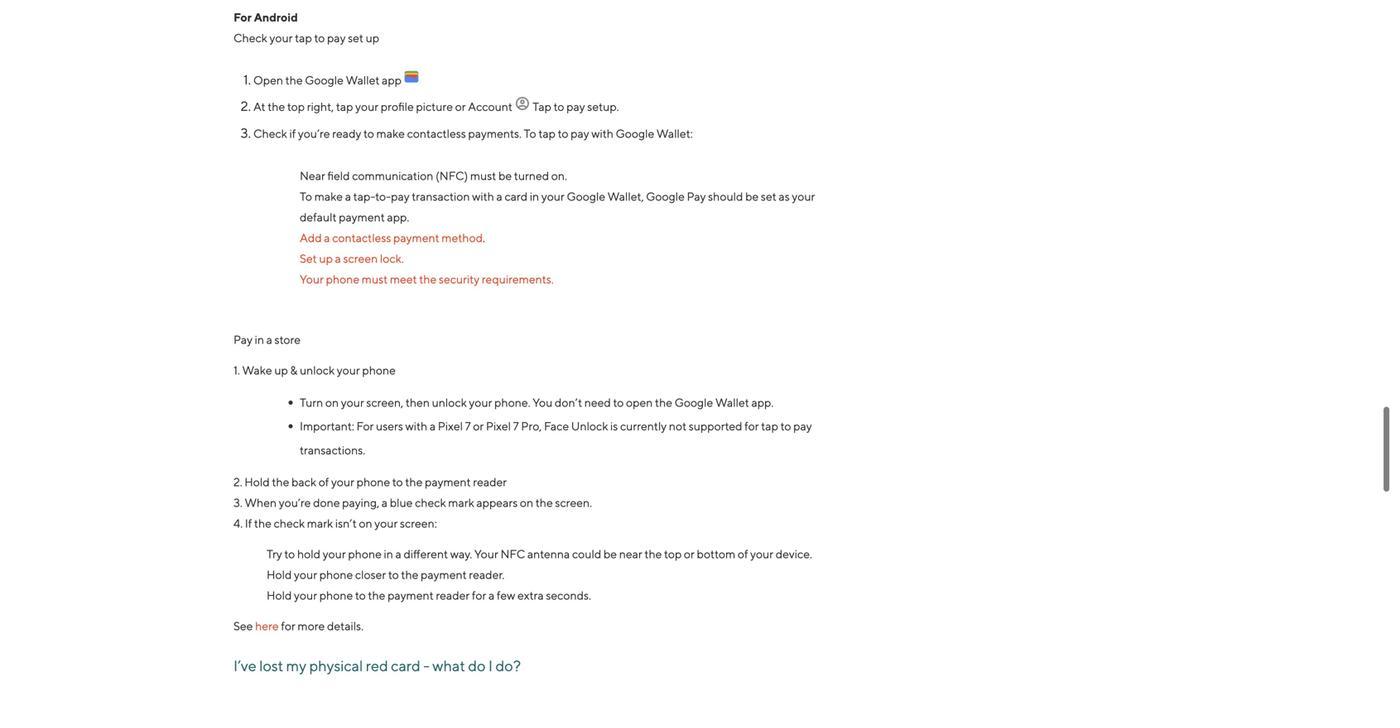 Task type: vqa. For each thing, say whether or not it's contained in the screenshot.
the leftmost claim
no



Task type: describe. For each thing, give the bounding box(es) containing it.
tap-
[[353, 189, 375, 203]]

appears
[[476, 496, 518, 510]]

open the google wallet app
[[253, 73, 404, 87]]

top inside try to hold your phone in a different way. your nfc antenna could be near the top or bottom of your device. hold your phone closer to the payment reader. hold your phone to the payment reader for a few extra seconds.
[[664, 548, 682, 561]]

to for make
[[300, 189, 312, 203]]

2 pixel from the left
[[486, 419, 511, 433]]

for inside for android check your tap to pay set up
[[234, 10, 252, 24]]

0 vertical spatial you're
[[298, 127, 330, 140]]

contactless inside near field communication (nfc) must be turned on. to make a tap-to-pay transaction with a card in your google wallet, google pay should be set as your default payment app. add a contactless payment method . set up a screen lock. your phone must meet the security requirements.
[[332, 231, 391, 245]]

0 horizontal spatial wallet
[[346, 73, 380, 87]]

picture
[[416, 100, 453, 114]]

your down hold
[[294, 568, 317, 582]]

to right try
[[284, 548, 295, 561]]

set inside near field communication (nfc) must be turned on. to make a tap-to-pay transaction with a card in your google wallet, google pay should be set as your default payment app. add a contactless payment method . set up a screen lock. your phone must meet the security requirements.
[[761, 189, 777, 203]]

ready
[[332, 127, 361, 140]]

payment inside 2. hold the back of your phone to the payment reader 3. when you're done paying, a blue check mark appears on the screen. 4. if the check mark isn't on your screen:
[[425, 475, 471, 489]]

1 7 from the left
[[465, 419, 471, 433]]

phone up the screen,
[[362, 363, 396, 377]]

to right closer
[[388, 568, 399, 582]]

profile
[[381, 100, 414, 114]]

a right add
[[324, 231, 330, 245]]

here
[[255, 620, 279, 633]]

turn on your screen, then unlock your phone. you don't need to open the google wallet app.
[[300, 396, 774, 409]]

to for tap
[[524, 127, 536, 140]]

default
[[300, 210, 337, 224]]

in inside try to hold your phone in a different way. your nfc antenna could be near the top or bottom of your device. hold your phone closer to the payment reader. hold your phone to the payment reader for a few extra seconds.
[[384, 548, 393, 561]]

1 horizontal spatial mark
[[448, 496, 474, 510]]

lost
[[259, 657, 283, 675]]

tap right right,
[[336, 100, 353, 114]]

don't
[[555, 396, 582, 409]]

tap inside important: for users with a pixel 7 or pixel 7 pro, face unlock is currently not supported for tap to pay transactions.
[[761, 419, 778, 433]]

or inside try to hold your phone in a different way. your nfc antenna could be near the top or bottom of your device. hold your phone closer to the payment reader. hold your phone to the payment reader for a few extra seconds.
[[684, 548, 695, 561]]

2 horizontal spatial with
[[592, 127, 614, 140]]

your right the as
[[792, 189, 815, 203]]

transaction
[[412, 189, 470, 203]]

to down tap to pay setup.
[[558, 127, 569, 140]]

important: for users with a pixel 7 or pixel 7 pro, face unlock is currently not supported for tap to pay transactions.
[[300, 419, 812, 457]]

0 horizontal spatial in
[[255, 333, 264, 346]]

to right need
[[613, 396, 624, 409]]

do
[[468, 657, 486, 675]]

antenna
[[527, 548, 570, 561]]

phone up closer
[[348, 548, 382, 561]]

red
[[366, 657, 388, 675]]

for inside important: for users with a pixel 7 or pixel 7 pro, face unlock is currently not supported for tap to pay transactions.
[[357, 419, 374, 433]]

your down on.
[[541, 189, 565, 203]]

unlock
[[571, 419, 608, 433]]

see
[[234, 620, 253, 633]]

2 vertical spatial hold
[[267, 589, 292, 603]]

(nfc)
[[436, 169, 468, 182]]

for inside try to hold your phone in a different way. your nfc antenna could be near the top or bottom of your device. hold your phone closer to the payment reader. hold your phone to the payment reader for a few extra seconds.
[[472, 589, 486, 603]]

screen,
[[366, 396, 403, 409]]

0 horizontal spatial on
[[325, 396, 339, 409]]

2 vertical spatial on
[[359, 517, 372, 531]]

1 vertical spatial must
[[362, 272, 388, 286]]

set up a screen lock. link
[[300, 252, 404, 265]]

be inside try to hold your phone in a different way. your nfc antenna could be near the top or bottom of your device. hold your phone closer to the payment reader. hold your phone to the payment reader for a few extra seconds.
[[604, 548, 617, 561]]

1 pixel from the left
[[438, 419, 463, 433]]

wallet:
[[657, 127, 693, 140]]

your right &
[[337, 363, 360, 377]]

1 horizontal spatial unlock
[[432, 396, 467, 409]]

1 vertical spatial mark
[[307, 517, 333, 531]]

0 vertical spatial must
[[470, 169, 496, 182]]

1. wake up & unlock your phone
[[234, 363, 396, 377]]

to down closer
[[355, 589, 366, 603]]

communication
[[352, 169, 433, 182]]

screen.
[[555, 496, 592, 510]]

-
[[423, 657, 430, 675]]

here link
[[255, 620, 279, 633]]

could
[[572, 548, 601, 561]]

if
[[289, 127, 296, 140]]

&
[[290, 363, 298, 377]]

tap down tap
[[539, 127, 556, 140]]

phone.
[[494, 396, 530, 409]]

meet
[[390, 272, 417, 286]]

a left store
[[266, 333, 272, 346]]

make inside near field communication (nfc) must be turned on. to make a tap-to-pay transaction with a card in your google wallet, google pay should be set as your default payment app. add a contactless payment method . set up a screen lock. your phone must meet the security requirements.
[[314, 189, 343, 203]]

set inside for android check your tap to pay set up
[[348, 31, 363, 45]]

set
[[300, 252, 317, 265]]

try to hold your phone in a different way. your nfc antenna could be near the top or bottom of your device. hold your phone closer to the payment reader. hold your phone to the payment reader for a few extra seconds.
[[267, 548, 812, 603]]

wake
[[242, 363, 272, 377]]

near
[[619, 548, 642, 561]]

back
[[291, 475, 316, 489]]

2 vertical spatial for
[[281, 620, 295, 633]]

extra
[[518, 589, 544, 603]]

your down 'blue'
[[375, 517, 398, 531]]

i've
[[234, 657, 256, 675]]

tap to pay setup.
[[531, 100, 619, 114]]

0 vertical spatial check
[[415, 496, 446, 510]]

tap inside for android check your tap to pay set up
[[295, 31, 312, 45]]

1 horizontal spatial contactless
[[407, 127, 466, 140]]

wallet,
[[608, 189, 644, 203]]

app
[[382, 73, 402, 87]]

your inside near field communication (nfc) must be turned on. to make a tap-to-pay transaction with a card in your google wallet, google pay should be set as your default payment app. add a contactless payment method . set up a screen lock. your phone must meet the security requirements.
[[300, 272, 324, 286]]

way.
[[450, 548, 472, 561]]

pay in a store
[[234, 333, 301, 346]]

what
[[433, 657, 465, 675]]

0 horizontal spatial pay
[[234, 333, 253, 346]]

seconds.
[[546, 589, 591, 603]]

few
[[497, 589, 515, 603]]

a left few
[[489, 589, 495, 603]]

to inside important: for users with a pixel 7 or pixel 7 pro, face unlock is currently not supported for tap to pay transactions.
[[781, 419, 791, 433]]

4.
[[234, 517, 243, 531]]

open
[[253, 73, 283, 87]]

right,
[[307, 100, 334, 114]]

check if you're ready to make contactless payments. to tap to pay with google wallet:
[[253, 127, 693, 140]]

turn
[[300, 396, 323, 409]]

open
[[626, 396, 653, 409]]

a left screen
[[335, 252, 341, 265]]

my
[[286, 657, 306, 675]]

method
[[442, 231, 483, 245]]

screen:
[[400, 517, 437, 531]]

your inside for android check your tap to pay set up
[[270, 31, 293, 45]]

your up done
[[331, 475, 354, 489]]

at
[[253, 100, 265, 114]]

reader inside try to hold your phone in a different way. your nfc antenna could be near the top or bottom of your device. hold your phone closer to the payment reader. hold your phone to the payment reader for a few extra seconds.
[[436, 589, 470, 603]]

pay inside near field communication (nfc) must be turned on. to make a tap-to-pay transaction with a card in your google wallet, google pay should be set as your default payment app. add a contactless payment method . set up a screen lock. your phone must meet the security requirements.
[[687, 189, 706, 203]]

phone up details.
[[319, 589, 353, 603]]

1 vertical spatial wallet
[[715, 396, 749, 409]]

your up more
[[294, 589, 317, 603]]

google down on.
[[567, 189, 605, 203]]

1 vertical spatial hold
[[267, 568, 292, 582]]

1 vertical spatial be
[[745, 189, 759, 203]]

store
[[275, 333, 301, 346]]

isn't
[[335, 517, 357, 531]]

reader inside 2. hold the back of your phone to the payment reader 3. when you're done paying, a blue check mark appears on the screen. 4. if the check mark isn't on your screen:
[[473, 475, 507, 489]]

supported
[[689, 419, 742, 433]]

nfc
[[501, 548, 525, 561]]

do?
[[496, 657, 521, 675]]

your right hold
[[323, 548, 346, 561]]

reader.
[[469, 568, 505, 582]]

google right wallet,
[[646, 189, 685, 203]]

tap
[[533, 100, 551, 114]]



Task type: locate. For each thing, give the bounding box(es) containing it.
users
[[376, 419, 403, 433]]

2.
[[234, 475, 242, 489]]

2 horizontal spatial for
[[745, 419, 759, 433]]

in down turned
[[530, 189, 539, 203]]

you're inside 2. hold the back of your phone to the payment reader 3. when you're done paying, a blue check mark appears on the screen. 4. if the check mark isn't on your screen:
[[279, 496, 311, 510]]

0 horizontal spatial must
[[362, 272, 388, 286]]

0 horizontal spatial up
[[274, 363, 288, 377]]

2 horizontal spatial be
[[745, 189, 759, 203]]

for
[[745, 419, 759, 433], [472, 589, 486, 603], [281, 620, 295, 633]]

2 horizontal spatial on
[[520, 496, 533, 510]]

your left device.
[[750, 548, 774, 561]]

for android check your tap to pay set up
[[234, 10, 379, 45]]

0 vertical spatial up
[[366, 31, 379, 45]]

setup.
[[587, 100, 619, 114]]

google up not
[[675, 396, 713, 409]]

be left turned
[[498, 169, 512, 182]]

tap right supported
[[761, 419, 778, 433]]

0 vertical spatial pay
[[687, 189, 706, 203]]

1 vertical spatial of
[[738, 548, 748, 561]]

add
[[300, 231, 322, 245]]

pay up the 1.
[[234, 333, 253, 346]]

pay
[[327, 31, 346, 45], [567, 100, 585, 114], [571, 127, 589, 140], [391, 189, 410, 203], [793, 419, 812, 433]]

then
[[406, 396, 430, 409]]

i've lost my physical red card - what do i do?
[[234, 657, 521, 675]]

check up screen:
[[415, 496, 446, 510]]

1 vertical spatial your
[[474, 548, 498, 561]]

1 vertical spatial contactless
[[332, 231, 391, 245]]

of inside 2. hold the back of your phone to the payment reader 3. when you're done paying, a blue check mark appears on the screen. 4. if the check mark isn't on your screen:
[[319, 475, 329, 489]]

or right picture
[[455, 100, 466, 114]]

pay inside for android check your tap to pay set up
[[327, 31, 346, 45]]

to up 'blue'
[[392, 475, 403, 489]]

pay inside near field communication (nfc) must be turned on. to make a tap-to-pay transaction with a card in your google wallet, google pay should be set as your default payment app. add a contactless payment method . set up a screen lock. your phone must meet the security requirements.
[[391, 189, 410, 203]]

payment
[[339, 210, 385, 224], [393, 231, 439, 245], [425, 475, 471, 489], [421, 568, 467, 582], [388, 589, 434, 603]]

0 horizontal spatial or
[[455, 100, 466, 114]]

reader down reader.
[[436, 589, 470, 603]]

0 vertical spatial make
[[376, 127, 405, 140]]

check
[[415, 496, 446, 510], [274, 517, 305, 531]]

your left phone. at the left bottom
[[469, 396, 492, 409]]

0 horizontal spatial of
[[319, 475, 329, 489]]

mark left appears
[[448, 496, 474, 510]]

must down screen
[[362, 272, 388, 286]]

phone inside near field communication (nfc) must be turned on. to make a tap-to-pay transaction with a card in your google wallet, google pay should be set as your default payment app. add a contactless payment method . set up a screen lock. your phone must meet the security requirements.
[[326, 272, 359, 286]]

near
[[300, 169, 325, 182]]

your phone must meet the security requirements. link
[[300, 272, 554, 286]]

turned
[[514, 169, 549, 182]]

7
[[465, 419, 471, 433], [513, 419, 519, 433]]

0 vertical spatial for
[[234, 10, 252, 24]]

add a contactless payment method link
[[300, 231, 483, 245]]

1 vertical spatial reader
[[436, 589, 470, 603]]

on right appears
[[520, 496, 533, 510]]

0 horizontal spatial contactless
[[332, 231, 391, 245]]

hold right 2. at the left of the page
[[245, 475, 270, 489]]

done
[[313, 496, 340, 510]]

to down tap
[[524, 127, 536, 140]]

pay left should
[[687, 189, 706, 203]]

2 7 from the left
[[513, 419, 519, 433]]

card down turned
[[505, 189, 528, 203]]

hold up 'here'
[[267, 589, 292, 603]]

0 vertical spatial your
[[300, 272, 324, 286]]

hold down try
[[267, 568, 292, 582]]

2 vertical spatial up
[[274, 363, 288, 377]]

is
[[610, 419, 618, 433]]

need
[[584, 396, 611, 409]]

hold inside 2. hold the back of your phone to the payment reader 3. when you're done paying, a blue check mark appears on the screen. 4. if the check mark isn't on your screen:
[[245, 475, 270, 489]]

or left pro,
[[473, 419, 484, 433]]

a inside 2. hold the back of your phone to the payment reader 3. when you're done paying, a blue check mark appears on the screen. 4. if the check mark isn't on your screen:
[[382, 496, 388, 510]]

a left tap-
[[345, 189, 351, 203]]

face
[[544, 419, 569, 433]]

bottom
[[697, 548, 735, 561]]

set
[[348, 31, 363, 45], [761, 189, 777, 203]]

1 horizontal spatial pay
[[687, 189, 706, 203]]

make
[[376, 127, 405, 140], [314, 189, 343, 203]]

0 vertical spatial reader
[[473, 475, 507, 489]]

closer
[[355, 568, 386, 582]]

phone
[[326, 272, 359, 286], [362, 363, 396, 377], [357, 475, 390, 489], [348, 548, 382, 561], [319, 568, 353, 582], [319, 589, 353, 603]]

1 vertical spatial set
[[761, 189, 777, 203]]

a left different
[[395, 548, 401, 561]]

reader up appears
[[473, 475, 507, 489]]

1 horizontal spatial to
[[524, 127, 536, 140]]

0 horizontal spatial check
[[274, 517, 305, 531]]

as
[[779, 189, 790, 203]]

0 vertical spatial with
[[592, 127, 614, 140]]

0 horizontal spatial set
[[348, 31, 363, 45]]

1 horizontal spatial top
[[664, 548, 682, 561]]

with inside near field communication (nfc) must be turned on. to make a tap-to-pay transaction with a card in your google wallet, google pay should be set as your default payment app. add a contactless payment method . set up a screen lock. your phone must meet the security requirements.
[[472, 189, 494, 203]]

to right tap
[[554, 100, 564, 114]]

0 horizontal spatial with
[[405, 419, 427, 433]]

set up open the google wallet app
[[348, 31, 363, 45]]

to inside near field communication (nfc) must be turned on. to make a tap-to-pay transaction with a card in your google wallet, google pay should be set as your default payment app. add a contactless payment method . set up a screen lock. your phone must meet the security requirements.
[[300, 189, 312, 203]]

1 vertical spatial top
[[664, 548, 682, 561]]

payment down different
[[388, 589, 434, 603]]

not
[[669, 419, 687, 433]]

paying,
[[342, 496, 379, 510]]

0 horizontal spatial make
[[314, 189, 343, 203]]

0 vertical spatial unlock
[[300, 363, 335, 377]]

2 horizontal spatial or
[[684, 548, 695, 561]]

1 horizontal spatial of
[[738, 548, 748, 561]]

1.
[[234, 363, 240, 377]]

1 horizontal spatial be
[[604, 548, 617, 561]]

on right isn't
[[359, 517, 372, 531]]

your down set
[[300, 272, 324, 286]]

1 vertical spatial on
[[520, 496, 533, 510]]

security
[[439, 272, 480, 286]]

0 vertical spatial app.
[[387, 210, 409, 224]]

up left &
[[274, 363, 288, 377]]

check
[[234, 31, 267, 45], [253, 127, 287, 140]]

1 horizontal spatial or
[[473, 419, 484, 433]]

.
[[483, 231, 485, 245]]

account
[[468, 100, 513, 114]]

0 horizontal spatial to
[[300, 189, 312, 203]]

with inside important: for users with a pixel 7 or pixel 7 pro, face unlock is currently not supported for tap to pay transactions.
[[405, 419, 427, 433]]

top
[[287, 100, 305, 114], [664, 548, 682, 561]]

google
[[305, 73, 344, 87], [616, 127, 654, 140], [567, 189, 605, 203], [646, 189, 685, 203], [675, 396, 713, 409]]

important:
[[300, 419, 354, 433]]

pro,
[[521, 419, 542, 433]]

2 vertical spatial with
[[405, 419, 427, 433]]

try
[[267, 548, 282, 561]]

app. inside near field communication (nfc) must be turned on. to make a tap-to-pay transaction with a card in your google wallet, google pay should be set as your default payment app. add a contactless payment method . set up a screen lock. your phone must meet the security requirements.
[[387, 210, 409, 224]]

mark
[[448, 496, 474, 510], [307, 517, 333, 531]]

contactless up screen
[[332, 231, 391, 245]]

0 vertical spatial top
[[287, 100, 305, 114]]

google left wallet:
[[616, 127, 654, 140]]

up up open the google wallet app
[[366, 31, 379, 45]]

1 horizontal spatial your
[[474, 548, 498, 561]]

0 horizontal spatial be
[[498, 169, 512, 182]]

0 horizontal spatial reader
[[436, 589, 470, 603]]

make down field on the left of the page
[[314, 189, 343, 203]]

1 horizontal spatial set
[[761, 189, 777, 203]]

a inside important: for users with a pixel 7 or pixel 7 pro, face unlock is currently not supported for tap to pay transactions.
[[430, 419, 436, 433]]

with down setup.
[[592, 127, 614, 140]]

be
[[498, 169, 512, 182], [745, 189, 759, 203], [604, 548, 617, 561]]

3.
[[234, 496, 242, 510]]

1 horizontal spatial card
[[505, 189, 528, 203]]

0 vertical spatial contactless
[[407, 127, 466, 140]]

payment up lock.
[[393, 231, 439, 245]]

if
[[245, 517, 252, 531]]

your
[[300, 272, 324, 286], [474, 548, 498, 561]]

tap down android
[[295, 31, 312, 45]]

on right turn
[[325, 396, 339, 409]]

phone inside 2. hold the back of your phone to the payment reader 3. when you're done paying, a blue check mark appears on the screen. 4. if the check mark isn't on your screen:
[[357, 475, 390, 489]]

up inside for android check your tap to pay set up
[[366, 31, 379, 45]]

field
[[327, 169, 350, 182]]

1 vertical spatial up
[[319, 252, 333, 265]]

1 horizontal spatial 7
[[513, 419, 519, 433]]

0 horizontal spatial for
[[234, 10, 252, 24]]

lock.
[[380, 252, 404, 265]]

to
[[314, 31, 325, 45], [554, 100, 564, 114], [364, 127, 374, 140], [558, 127, 569, 140], [613, 396, 624, 409], [781, 419, 791, 433], [392, 475, 403, 489], [284, 548, 295, 561], [388, 568, 399, 582], [355, 589, 366, 603]]

2 vertical spatial in
[[384, 548, 393, 561]]

check left if
[[253, 127, 287, 140]]

0 vertical spatial to
[[524, 127, 536, 140]]

1 vertical spatial for
[[472, 589, 486, 603]]

1 horizontal spatial wallet
[[715, 396, 749, 409]]

pixel down phone. at the left bottom
[[486, 419, 511, 433]]

contactless
[[407, 127, 466, 140], [332, 231, 391, 245]]

0 vertical spatial card
[[505, 189, 528, 203]]

1 horizontal spatial on
[[359, 517, 372, 531]]

with
[[592, 127, 614, 140], [472, 189, 494, 203], [405, 419, 427, 433]]

you're down back
[[279, 496, 311, 510]]

2. hold the back of your phone to the payment reader 3. when you're done paying, a blue check mark appears on the screen. 4. if the check mark isn't on your screen:
[[234, 475, 592, 531]]

up right set
[[319, 252, 333, 265]]

to up open the google wallet app
[[314, 31, 325, 45]]

1 vertical spatial you're
[[279, 496, 311, 510]]

tap
[[295, 31, 312, 45], [336, 100, 353, 114], [539, 127, 556, 140], [761, 419, 778, 433]]

the inside near field communication (nfc) must be turned on. to make a tap-to-pay transaction with a card in your google wallet, google pay should be set as your default payment app. add a contactless payment method . set up a screen lock. your phone must meet the security requirements.
[[419, 272, 437, 286]]

1 vertical spatial app.
[[751, 396, 774, 409]]

more
[[298, 620, 325, 633]]

for left users
[[357, 419, 374, 433]]

to right ready
[[364, 127, 374, 140]]

payment down way.
[[421, 568, 467, 582]]

0 vertical spatial be
[[498, 169, 512, 182]]

for inside important: for users with a pixel 7 or pixel 7 pro, face unlock is currently not supported for tap to pay transactions.
[[745, 419, 759, 433]]

up
[[366, 31, 379, 45], [319, 252, 333, 265], [274, 363, 288, 377]]

with down then
[[405, 419, 427, 433]]

wallet up supported
[[715, 396, 749, 409]]

card inside near field communication (nfc) must be turned on. to make a tap-to-pay transaction with a card in your google wallet, google pay should be set as your default payment app. add a contactless payment method . set up a screen lock. your phone must meet the security requirements.
[[505, 189, 528, 203]]

1 horizontal spatial with
[[472, 189, 494, 203]]

payment down tap-
[[339, 210, 385, 224]]

be right should
[[745, 189, 759, 203]]

0 horizontal spatial 7
[[465, 419, 471, 433]]

card left -
[[391, 657, 421, 675]]

wallet left app
[[346, 73, 380, 87]]

google up right,
[[305, 73, 344, 87]]

in left store
[[255, 333, 264, 346]]

2 vertical spatial or
[[684, 548, 695, 561]]

0 vertical spatial on
[[325, 396, 339, 409]]

check inside for android check your tap to pay set up
[[234, 31, 267, 45]]

must
[[470, 169, 496, 182], [362, 272, 388, 286]]

unlock right then
[[432, 396, 467, 409]]

0 horizontal spatial for
[[281, 620, 295, 633]]

your down android
[[270, 31, 293, 45]]

android
[[254, 10, 298, 24]]

or inside important: for users with a pixel 7 or pixel 7 pro, face unlock is currently not supported for tap to pay transactions.
[[473, 419, 484, 433]]

1 vertical spatial or
[[473, 419, 484, 433]]

for right 'here'
[[281, 620, 295, 633]]

pay inside important: for users with a pixel 7 or pixel 7 pro, face unlock is currently not supported for tap to pay transactions.
[[793, 419, 812, 433]]

1 vertical spatial unlock
[[432, 396, 467, 409]]

1 vertical spatial with
[[472, 189, 494, 203]]

to-
[[375, 189, 391, 203]]

0 vertical spatial mark
[[448, 496, 474, 510]]

be left near
[[604, 548, 617, 561]]

to down 'near' on the top of page
[[300, 189, 312, 203]]

details.
[[327, 620, 364, 633]]

of right back
[[319, 475, 329, 489]]

unlock right &
[[300, 363, 335, 377]]

1 horizontal spatial reader
[[473, 475, 507, 489]]

to inside 2. hold the back of your phone to the payment reader 3. when you're done paying, a blue check mark appears on the screen. 4. if the check mark isn't on your screen:
[[392, 475, 403, 489]]

set left the as
[[761, 189, 777, 203]]

with up "."
[[472, 189, 494, 203]]

payments.
[[468, 127, 522, 140]]

blue
[[390, 496, 413, 510]]

a down then
[[430, 419, 436, 433]]

your left profile
[[355, 100, 379, 114]]

1 horizontal spatial for
[[357, 419, 374, 433]]

hold
[[297, 548, 320, 561]]

phone up paying,
[[357, 475, 390, 489]]

your left the screen,
[[341, 396, 364, 409]]

1 vertical spatial check
[[274, 517, 305, 531]]

0 horizontal spatial mark
[[307, 517, 333, 531]]

top right near
[[664, 548, 682, 561]]

0 vertical spatial set
[[348, 31, 363, 45]]

to inside for android check your tap to pay set up
[[314, 31, 325, 45]]

device.
[[776, 548, 812, 561]]

should
[[708, 189, 743, 203]]

for down reader.
[[472, 589, 486, 603]]

the
[[285, 73, 303, 87], [268, 100, 285, 114], [419, 272, 437, 286], [655, 396, 672, 409], [272, 475, 289, 489], [405, 475, 423, 489], [536, 496, 553, 510], [254, 517, 272, 531], [645, 548, 662, 561], [401, 568, 419, 582], [368, 589, 385, 603]]

phone down hold
[[319, 568, 353, 582]]

phone down set up a screen lock. link
[[326, 272, 359, 286]]

check up try
[[274, 517, 305, 531]]

physical
[[309, 657, 363, 675]]

your up reader.
[[474, 548, 498, 561]]

in up closer
[[384, 548, 393, 561]]

of inside try to hold your phone in a different way. your nfc antenna could be near the top or bottom of your device. hold your phone closer to the payment reader. hold your phone to the payment reader for a few extra seconds.
[[738, 548, 748, 561]]

your inside try to hold your phone in a different way. your nfc antenna could be near the top or bottom of your device. hold your phone closer to the payment reader. hold your phone to the payment reader for a few extra seconds.
[[474, 548, 498, 561]]

1 vertical spatial card
[[391, 657, 421, 675]]

0 horizontal spatial unlock
[[300, 363, 335, 377]]

0 vertical spatial check
[[234, 31, 267, 45]]

for left android
[[234, 10, 252, 24]]

of right bottom
[[738, 548, 748, 561]]

for right supported
[[745, 419, 759, 433]]

in
[[530, 189, 539, 203], [255, 333, 264, 346], [384, 548, 393, 561]]

in inside near field communication (nfc) must be turned on. to make a tap-to-pay transaction with a card in your google wallet, google pay should be set as your default payment app. add a contactless payment method . set up a screen lock. your phone must meet the security requirements.
[[530, 189, 539, 203]]

0 vertical spatial or
[[455, 100, 466, 114]]

1 horizontal spatial in
[[384, 548, 393, 561]]

transactions.
[[300, 443, 365, 457]]

1 vertical spatial check
[[253, 127, 287, 140]]

1 horizontal spatial must
[[470, 169, 496, 182]]

requirements.
[[482, 272, 554, 286]]

top left right,
[[287, 100, 305, 114]]

2 horizontal spatial in
[[530, 189, 539, 203]]

1 horizontal spatial up
[[319, 252, 333, 265]]

at the top right, tap your profile picture or account
[[253, 100, 515, 114]]

payment up screen:
[[425, 475, 471, 489]]

screen
[[343, 252, 378, 265]]

a
[[345, 189, 351, 203], [496, 189, 502, 203], [324, 231, 330, 245], [335, 252, 341, 265], [266, 333, 272, 346], [430, 419, 436, 433], [382, 496, 388, 510], [395, 548, 401, 561], [489, 589, 495, 603]]

1 horizontal spatial app.
[[751, 396, 774, 409]]

up inside near field communication (nfc) must be turned on. to make a tap-to-pay transaction with a card in your google wallet, google pay should be set as your default payment app. add a contactless payment method . set up a screen lock. your phone must meet the security requirements.
[[319, 252, 333, 265]]

1 vertical spatial make
[[314, 189, 343, 203]]

a right transaction
[[496, 189, 502, 203]]

you're right if
[[298, 127, 330, 140]]

contactless down picture
[[407, 127, 466, 140]]



